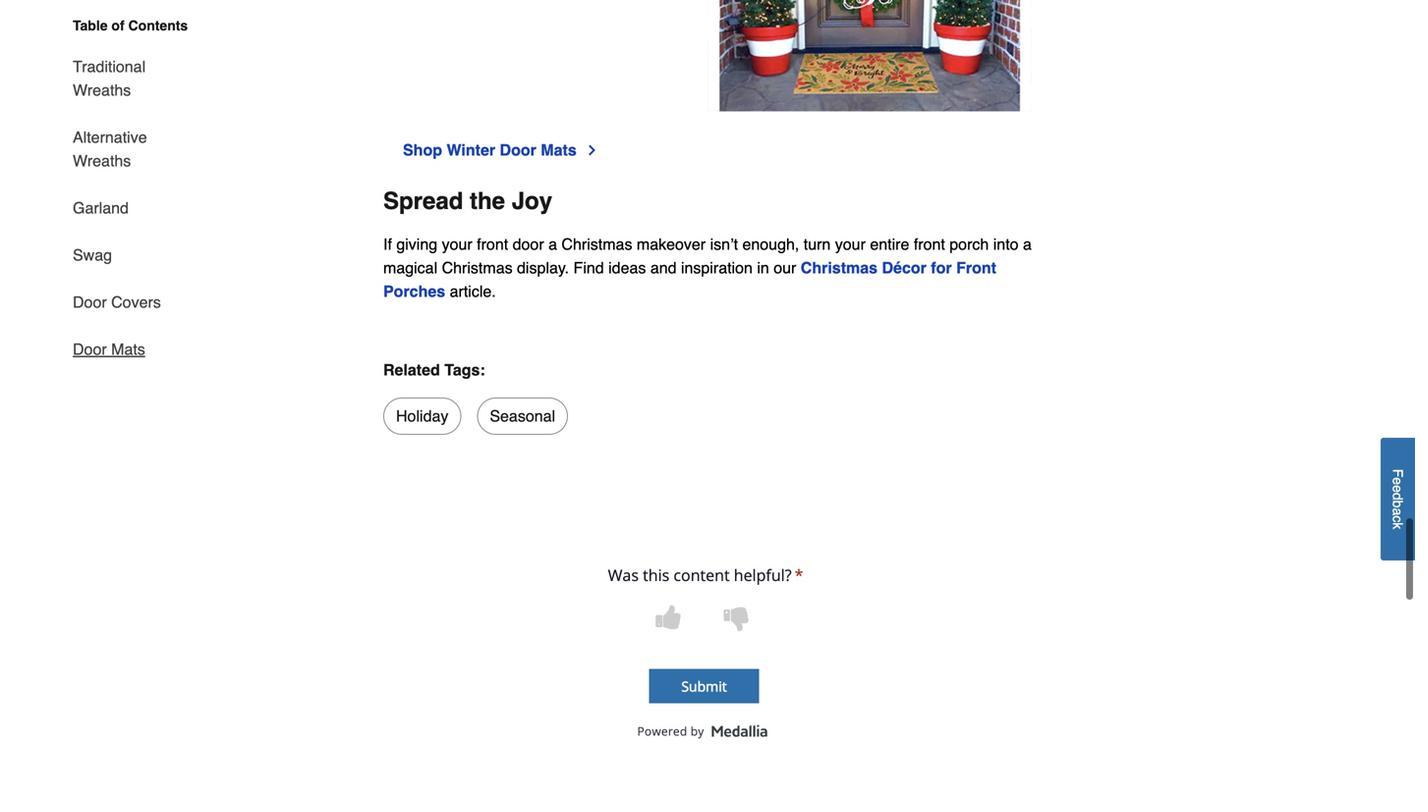 Task type: locate. For each thing, give the bounding box(es) containing it.
1 wreaths from the top
[[73, 81, 131, 99]]

a right into at top right
[[1023, 236, 1032, 254]]

a holiday door mat with red flowers and the words merry and bright in front of a decorated door. image
[[708, 0, 1032, 111]]

door covers link
[[73, 279, 161, 326]]

mats inside table of contents 'element'
[[111, 340, 145, 359]]

1 vertical spatial mats
[[111, 340, 145, 359]]

alternative wreaths
[[73, 128, 147, 170]]

seasonal link
[[477, 398, 568, 435]]

front
[[477, 236, 508, 254], [914, 236, 945, 254]]

a for front
[[548, 236, 557, 254]]

wreaths inside the traditional wreaths
[[73, 81, 131, 99]]

joy
[[512, 188, 552, 215]]

holiday link
[[383, 398, 461, 435]]

find
[[573, 259, 604, 277]]

of
[[111, 18, 124, 33]]

wreaths
[[73, 81, 131, 99], [73, 152, 131, 170]]

0 vertical spatial door
[[500, 141, 536, 159]]

e up d
[[1390, 478, 1406, 485]]

porch
[[950, 236, 989, 254]]

in
[[757, 259, 769, 277]]

door
[[500, 141, 536, 159], [73, 293, 107, 312], [73, 340, 107, 359]]

1 horizontal spatial front
[[914, 236, 945, 254]]

door mats link
[[73, 326, 145, 362]]

1 horizontal spatial mats
[[541, 141, 577, 159]]

door for door mats
[[73, 340, 107, 359]]

christmas up 'article.' on the left
[[442, 259, 513, 277]]

makeover
[[637, 236, 706, 254]]

door right "winter"
[[500, 141, 536, 159]]

garland link
[[73, 185, 129, 232]]

wreaths inside alternative wreaths
[[73, 152, 131, 170]]

mats
[[541, 141, 577, 159], [111, 340, 145, 359]]

f e e d b a c k button
[[1381, 438, 1415, 561]]

a
[[548, 236, 557, 254], [1023, 236, 1032, 254], [1390, 508, 1406, 516]]

christmas up find
[[562, 236, 632, 254]]

spread
[[383, 188, 463, 215]]

2 horizontal spatial a
[[1390, 508, 1406, 516]]

your right turn
[[835, 236, 866, 254]]

k
[[1390, 523, 1406, 530]]

e
[[1390, 478, 1406, 485], [1390, 485, 1406, 493]]

1 vertical spatial wreaths
[[73, 152, 131, 170]]

traditional
[[73, 57, 146, 76]]

a inside button
[[1390, 508, 1406, 516]]

décor
[[882, 259, 926, 277]]

christmas
[[562, 236, 632, 254], [442, 259, 513, 277], [801, 259, 878, 277]]

f e e d b a c k
[[1390, 469, 1406, 530]]

for
[[931, 259, 952, 277]]

shop
[[403, 141, 442, 159]]

shop winter door mats
[[403, 141, 577, 159]]

0 vertical spatial wreaths
[[73, 81, 131, 99]]

door down door covers link
[[73, 340, 107, 359]]

mats down covers
[[111, 340, 145, 359]]

a right door
[[548, 236, 557, 254]]

f
[[1390, 469, 1406, 478]]

the
[[470, 188, 505, 215]]

table
[[73, 18, 108, 33]]

c
[[1390, 516, 1406, 523]]

wreaths down traditional
[[73, 81, 131, 99]]

turn
[[804, 236, 831, 254]]

2 horizontal spatial christmas
[[801, 259, 878, 277]]

0 horizontal spatial mats
[[111, 340, 145, 359]]

our
[[774, 259, 796, 277]]

front left door
[[477, 236, 508, 254]]

a up k
[[1390, 508, 1406, 516]]

holiday
[[396, 407, 448, 426]]

wreaths for alternative wreaths
[[73, 152, 131, 170]]

1 vertical spatial door
[[73, 293, 107, 312]]

winter
[[447, 141, 495, 159]]

garland
[[73, 199, 129, 217]]

wreaths down alternative
[[73, 152, 131, 170]]

alternative
[[73, 128, 147, 146]]

giving
[[396, 236, 437, 254]]

1 horizontal spatial christmas
[[562, 236, 632, 254]]

1 front from the left
[[477, 236, 508, 254]]

front up for
[[914, 236, 945, 254]]

2 wreaths from the top
[[73, 152, 131, 170]]

0 horizontal spatial front
[[477, 236, 508, 254]]

christmas down turn
[[801, 259, 878, 277]]

your
[[442, 236, 472, 254], [835, 236, 866, 254]]

door up door mats link
[[73, 293, 107, 312]]

swag link
[[73, 232, 112, 279]]

your right "giving"
[[442, 236, 472, 254]]

e up b
[[1390, 485, 1406, 493]]

2 vertical spatial door
[[73, 340, 107, 359]]

0 horizontal spatial a
[[548, 236, 557, 254]]

into
[[993, 236, 1019, 254]]

mats left chevron right icon
[[541, 141, 577, 159]]

1 horizontal spatial your
[[835, 236, 866, 254]]

d
[[1390, 493, 1406, 501]]

0 horizontal spatial your
[[442, 236, 472, 254]]

enough,
[[742, 236, 799, 254]]

a for d
[[1390, 508, 1406, 516]]



Task type: vqa. For each thing, say whether or not it's contained in the screenshot.
58
no



Task type: describe. For each thing, give the bounding box(es) containing it.
tags:
[[444, 361, 485, 379]]

0 vertical spatial mats
[[541, 141, 577, 159]]

display.
[[517, 259, 569, 277]]

alternative wreaths link
[[73, 114, 204, 185]]

0 horizontal spatial christmas
[[442, 259, 513, 277]]

isn't
[[710, 236, 738, 254]]

entire
[[870, 236, 909, 254]]

2 front from the left
[[914, 236, 945, 254]]

1 horizontal spatial a
[[1023, 236, 1032, 254]]

contents
[[128, 18, 188, 33]]

table of contents
[[73, 18, 188, 33]]

christmas décor for front porches
[[383, 259, 996, 301]]

christmas inside christmas décor for front porches
[[801, 259, 878, 277]]

porches
[[383, 283, 445, 301]]

swag
[[73, 246, 112, 264]]

if
[[383, 236, 392, 254]]

1 your from the left
[[442, 236, 472, 254]]

ideas
[[608, 259, 646, 277]]

1 e from the top
[[1390, 478, 1406, 485]]

inspiration
[[681, 259, 753, 277]]

chevron right image
[[584, 143, 600, 158]]

front
[[956, 259, 996, 277]]

christmas décor for front porches link
[[383, 259, 996, 301]]

covers
[[111, 293, 161, 312]]

2 your from the left
[[835, 236, 866, 254]]

shop winter door mats link
[[403, 139, 600, 162]]

table of contents element
[[57, 16, 204, 362]]

traditional wreaths
[[73, 57, 146, 99]]

door
[[513, 236, 544, 254]]

related
[[383, 361, 440, 379]]

spread the joy
[[383, 188, 552, 215]]

2 e from the top
[[1390, 485, 1406, 493]]

door covers
[[73, 293, 161, 312]]

related tags:
[[383, 361, 485, 379]]

magical
[[383, 259, 437, 277]]

door for door covers
[[73, 293, 107, 312]]

if giving your front door a christmas makeover isn't enough, turn your entire front porch into a magical christmas display. find ideas and inspiration in our
[[383, 236, 1032, 277]]

seasonal
[[490, 407, 555, 426]]

b
[[1390, 501, 1406, 508]]

wreaths for traditional wreaths
[[73, 81, 131, 99]]

door mats
[[73, 340, 145, 359]]

traditional wreaths link
[[73, 43, 204, 114]]

and
[[650, 259, 677, 277]]

article.
[[445, 283, 496, 301]]



